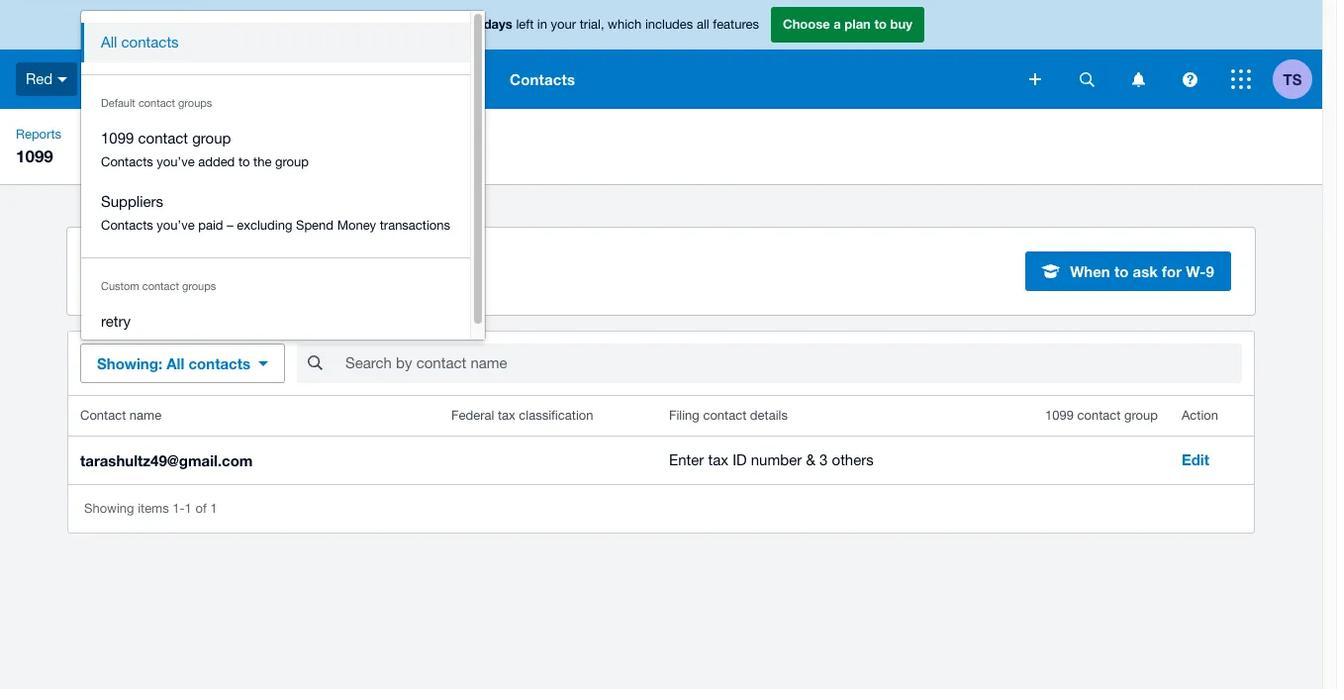 Task type: vqa. For each thing, say whether or not it's contained in the screenshot.
first Delete line item icon from the top of the page
no



Task type: describe. For each thing, give the bounding box(es) containing it.
contact for default contact groups
[[139, 97, 175, 109]]

contacts button
[[495, 50, 590, 109]]

misc
[[238, 146, 276, 162]]

when to ask for w-9
[[1071, 262, 1215, 280]]

–
[[227, 218, 233, 233]]

contact
[[80, 408, 126, 423]]

details
[[750, 408, 788, 423]]

to inside 1099 contact group contacts you've added to the group
[[239, 154, 250, 169]]

all contacts button
[[81, 23, 470, 62]]

edit link
[[1182, 451, 1210, 468]]

1 1 from the left
[[185, 501, 192, 516]]

group for 1099 contact group contacts you've added to the group
[[192, 130, 231, 147]]

contacts inside "dropdown button"
[[510, 70, 575, 88]]

trial,
[[580, 17, 605, 32]]

money
[[337, 218, 376, 233]]

all inside button
[[101, 34, 117, 50]]

left
[[516, 17, 534, 32]]

filing
[[669, 408, 700, 423]]

enter tax id number & 3 others
[[669, 451, 874, 468]]

others
[[832, 451, 874, 468]]

1099-nec and 1099-misc
[[97, 146, 276, 162]]

plan
[[845, 16, 871, 32]]

contacts inside popup button
[[189, 354, 250, 372]]

all
[[697, 17, 710, 32]]

you have 18 days left in your trial, which includes all features
[[410, 16, 759, 32]]

1099 contact group
[[1046, 408, 1158, 423]]

1099 for 1099 contact group contacts you've added to the group
[[101, 130, 134, 147]]

filing contact details
[[669, 408, 788, 423]]

choose
[[783, 16, 830, 32]]

0 horizontal spatial w-
[[91, 259, 119, 284]]

list of 1099 contacts element
[[68, 396, 1255, 484]]

your
[[551, 17, 576, 32]]

showing:
[[97, 354, 162, 372]]

custom contact groups
[[101, 280, 216, 292]]

1099 for 1099 contact group
[[1046, 408, 1074, 423]]

2 1099- from the left
[[200, 146, 238, 162]]

1099 inside reports 1099
[[16, 146, 53, 166]]

number
[[751, 451, 802, 468]]

includes
[[645, 17, 693, 32]]

projects
[[420, 70, 480, 88]]

18
[[466, 16, 480, 32]]

all contacts
[[101, 34, 179, 50]]

tax for federal
[[498, 408, 516, 423]]

when
[[1071, 262, 1111, 280]]

suppliers
[[101, 193, 163, 210]]

of
[[195, 501, 207, 516]]

groups for custom contact groups
[[182, 280, 216, 292]]

reports
[[16, 127, 61, 142]]

when to ask for w-9 button
[[1026, 252, 1232, 291]]

transactions
[[380, 218, 451, 233]]

contact for custom contact groups
[[142, 280, 179, 292]]

9 inside button
[[1206, 262, 1215, 280]]

banner containing ts
[[0, 0, 1323, 109]]

name
[[130, 408, 162, 423]]

you
[[410, 17, 431, 32]]

1 1099- from the left
[[97, 146, 136, 162]]

federal tax classification
[[452, 408, 594, 423]]

choose a plan to buy
[[783, 16, 913, 32]]

Search by contact name field
[[344, 345, 1243, 382]]

ts
[[1284, 70, 1303, 88]]

contacts inside 1099 contact group contacts you've added to the group
[[101, 154, 153, 169]]

spend
[[296, 218, 334, 233]]

have
[[435, 17, 462, 32]]

svg image
[[58, 77, 68, 82]]

contacts inside suppliers contacts you've paid – excluding spend money transactions
[[101, 218, 153, 233]]

contact for 1099 contact group
[[1078, 408, 1121, 423]]

default contact groups
[[101, 97, 212, 109]]

contacts inside button
[[121, 34, 179, 50]]



Task type: locate. For each thing, give the bounding box(es) containing it.
9 right for
[[1206, 262, 1215, 280]]

you've
[[157, 154, 195, 169], [157, 218, 195, 233]]

1099-nec and 1099-misc menu
[[77, 125, 1323, 184]]

9
[[119, 259, 131, 284], [1206, 262, 1215, 280]]

1 vertical spatial group
[[275, 154, 309, 169]]

tax for enter
[[708, 451, 729, 468]]

1 horizontal spatial all
[[167, 354, 184, 372]]

custom
[[101, 280, 139, 292]]

1 horizontal spatial 9
[[1206, 262, 1215, 280]]

2 vertical spatial group
[[1125, 408, 1158, 423]]

id
[[733, 451, 747, 468]]

all up default
[[101, 34, 117, 50]]

svg image
[[1232, 69, 1252, 89], [1080, 72, 1095, 87], [1132, 72, 1145, 87], [1183, 72, 1198, 87], [1030, 73, 1042, 85]]

reports 1099
[[16, 127, 61, 166]]

contact for filing contact details
[[703, 408, 747, 423]]

0 horizontal spatial group
[[192, 130, 231, 147]]

2 1 from the left
[[210, 501, 217, 516]]

contacts
[[510, 70, 575, 88], [101, 154, 153, 169], [101, 218, 153, 233]]

2 vertical spatial to
[[1115, 262, 1129, 280]]

enter
[[669, 451, 704, 468]]

0 horizontal spatial 1099
[[16, 146, 53, 166]]

ask
[[1133, 262, 1158, 280]]

2 horizontal spatial group
[[1125, 408, 1158, 423]]

1 horizontal spatial 1099
[[101, 130, 134, 147]]

added
[[198, 154, 235, 169]]

buy
[[891, 16, 913, 32]]

to left the
[[239, 154, 250, 169]]

you've inside suppliers contacts you've paid – excluding spend money transactions
[[157, 218, 195, 233]]

contacts up default contact groups
[[121, 34, 179, 50]]

contact name
[[80, 408, 162, 423]]

1-
[[173, 501, 185, 516]]

edit
[[1182, 451, 1210, 468]]

groups
[[178, 97, 212, 109], [182, 280, 216, 292]]

to inside when to ask for w-9 button
[[1115, 262, 1129, 280]]

0 vertical spatial to
[[875, 16, 887, 32]]

the
[[254, 154, 272, 169]]

group
[[81, 11, 485, 353]]

0 horizontal spatial contacts
[[121, 34, 179, 50]]

action
[[1182, 408, 1219, 423]]

3
[[820, 451, 828, 468]]

banner
[[0, 0, 1323, 109]]

0 vertical spatial contacts
[[121, 34, 179, 50]]

w- inside button
[[1186, 262, 1206, 280]]

contacts down in
[[510, 70, 575, 88]]

to left buy
[[875, 16, 887, 32]]

1099- up suppliers
[[97, 146, 136, 162]]

1 horizontal spatial w-
[[1186, 262, 1206, 280]]

0 horizontal spatial to
[[239, 154, 250, 169]]

group for 1099 contact group
[[1125, 408, 1158, 423]]

group
[[192, 130, 231, 147], [275, 154, 309, 169], [1125, 408, 1158, 423]]

1 horizontal spatial contacts
[[189, 354, 250, 372]]

days
[[484, 16, 513, 32]]

management
[[137, 259, 267, 284]]

contact
[[139, 97, 175, 109], [138, 130, 188, 147], [142, 280, 179, 292], [703, 408, 747, 423], [1078, 408, 1121, 423]]

showing: all contacts
[[97, 354, 250, 372]]

2 you've from the top
[[157, 218, 195, 233]]

w- right for
[[1186, 262, 1206, 280]]

projects button
[[405, 50, 495, 109]]

0 horizontal spatial 9
[[119, 259, 131, 284]]

reports link
[[8, 125, 69, 145]]

suppliers contacts you've paid – excluding spend money transactions
[[101, 193, 451, 233]]

1 horizontal spatial tax
[[708, 451, 729, 468]]

2 vertical spatial contacts
[[101, 218, 153, 233]]

contacts
[[121, 34, 179, 50], [189, 354, 250, 372]]

a
[[834, 16, 841, 32]]

1 vertical spatial contacts
[[189, 354, 250, 372]]

list box
[[81, 11, 470, 353]]

1 right of on the left bottom
[[210, 501, 217, 516]]

1 you've from the top
[[157, 154, 195, 169]]

0 vertical spatial contacts
[[510, 70, 575, 88]]

1099- right and
[[200, 146, 238, 162]]

1099
[[101, 130, 134, 147], [16, 146, 53, 166], [1046, 408, 1074, 423]]

1 vertical spatial tax
[[708, 451, 729, 468]]

1 horizontal spatial 1099-
[[200, 146, 238, 162]]

red button
[[0, 50, 89, 109]]

paid
[[198, 218, 223, 233]]

1
[[185, 501, 192, 516], [210, 501, 217, 516]]

showing: all contacts button
[[80, 344, 285, 383]]

in
[[538, 17, 548, 32]]

0 horizontal spatial 1
[[185, 501, 192, 516]]

&
[[806, 451, 816, 468]]

tax right federal at bottom
[[498, 408, 516, 423]]

all
[[101, 34, 117, 50], [167, 354, 184, 372]]

1099-
[[97, 146, 136, 162], [200, 146, 238, 162]]

group inside the list of 1099 contacts element
[[1125, 408, 1158, 423]]

0 vertical spatial you've
[[157, 154, 195, 169]]

1 vertical spatial to
[[239, 154, 250, 169]]

1099 inside 1099 contact group contacts you've added to the group
[[101, 130, 134, 147]]

all right showing:
[[167, 354, 184, 372]]

showing items 1-1 of 1
[[84, 501, 217, 516]]

group up added at the top left of the page
[[192, 130, 231, 147]]

items
[[138, 501, 169, 516]]

0 horizontal spatial 1099-
[[97, 146, 136, 162]]

0 vertical spatial group
[[192, 130, 231, 147]]

w- up retry
[[91, 259, 119, 284]]

which
[[608, 17, 642, 32]]

9 up retry
[[119, 259, 131, 284]]

federal
[[452, 408, 494, 423]]

group right the
[[275, 154, 309, 169]]

contacts up suppliers
[[101, 154, 153, 169]]

1 left of on the left bottom
[[185, 501, 192, 516]]

1 vertical spatial contacts
[[101, 154, 153, 169]]

and
[[170, 146, 196, 162]]

0 horizontal spatial all
[[101, 34, 117, 50]]

1 horizontal spatial group
[[275, 154, 309, 169]]

to
[[875, 16, 887, 32], [239, 154, 250, 169], [1115, 262, 1129, 280]]

1 vertical spatial all
[[167, 354, 184, 372]]

group left action
[[1125, 408, 1158, 423]]

tax left the "id"
[[708, 451, 729, 468]]

excluding
[[237, 218, 292, 233]]

1 vertical spatial groups
[[182, 280, 216, 292]]

1099-nec and 1099-misc link
[[77, 125, 295, 184]]

group containing all contacts
[[81, 11, 485, 353]]

for
[[1162, 262, 1182, 280]]

1 vertical spatial you've
[[157, 218, 195, 233]]

contacts down 'retry' button in the top of the page
[[189, 354, 250, 372]]

2 horizontal spatial 1099
[[1046, 408, 1074, 423]]

0 vertical spatial groups
[[178, 97, 212, 109]]

1099 contact group contacts you've added to the group
[[101, 130, 309, 169]]

all inside popup button
[[167, 354, 184, 372]]

you've inside 1099 contact group contacts you've added to the group
[[157, 154, 195, 169]]

1 horizontal spatial 1
[[210, 501, 217, 516]]

w-
[[91, 259, 119, 284], [1186, 262, 1206, 280]]

list box containing all contacts
[[81, 11, 470, 353]]

tarashultz49@gmail.com
[[80, 451, 253, 469]]

red
[[26, 70, 53, 87]]

0 vertical spatial all
[[101, 34, 117, 50]]

groups for default contact groups
[[178, 97, 212, 109]]

contacts down suppliers
[[101, 218, 153, 233]]

1 horizontal spatial to
[[875, 16, 887, 32]]

2 horizontal spatial to
[[1115, 262, 1129, 280]]

classification
[[519, 408, 594, 423]]

retry button
[[81, 302, 470, 342]]

ts button
[[1273, 50, 1323, 109]]

retry
[[101, 313, 131, 330]]

groups down paid
[[182, 280, 216, 292]]

w-9 management
[[91, 259, 267, 284]]

groups up 1099 contact group contacts you've added to the group
[[178, 97, 212, 109]]

nec
[[136, 146, 166, 162]]

to left ask
[[1115, 262, 1129, 280]]

0 horizontal spatial tax
[[498, 408, 516, 423]]

contact inside 1099 contact group contacts you've added to the group
[[138, 130, 188, 147]]

menu item
[[295, 125, 454, 184]]

default
[[101, 97, 135, 109]]

0 vertical spatial tax
[[498, 408, 516, 423]]

contact for 1099 contact group contacts you've added to the group
[[138, 130, 188, 147]]

features
[[713, 17, 759, 32]]

showing
[[84, 501, 134, 516]]



